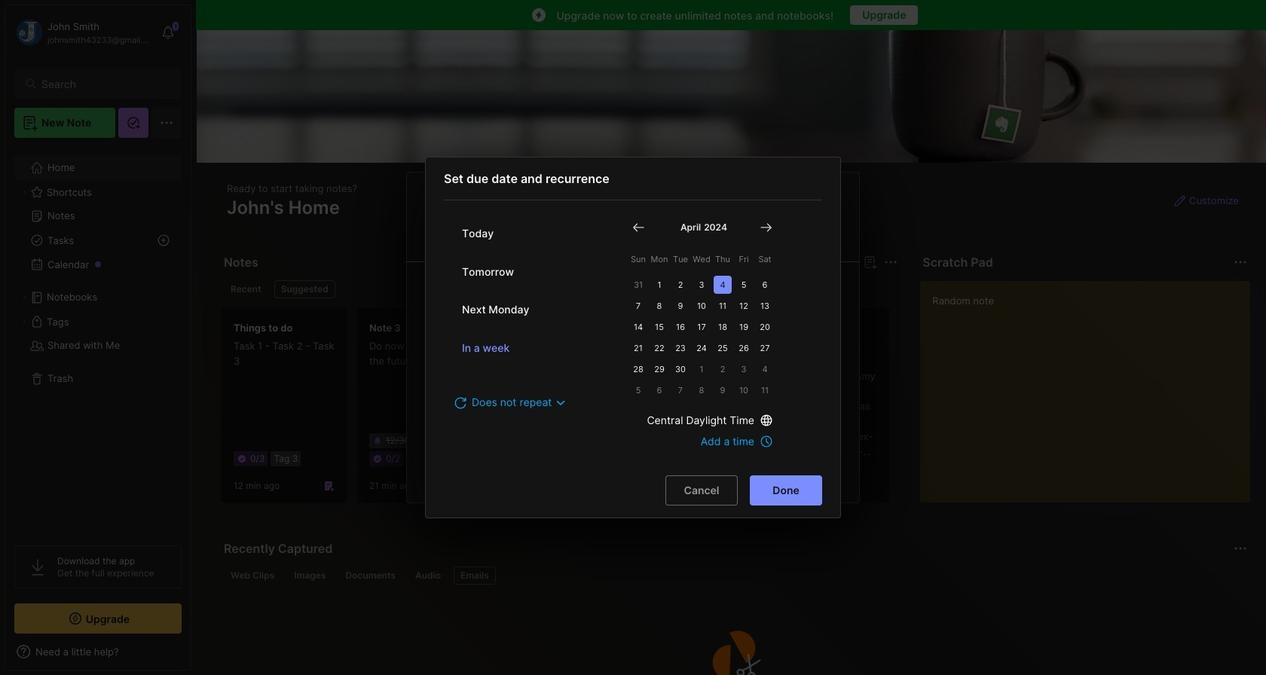 Task type: vqa. For each thing, say whether or not it's contained in the screenshot.
Expand note image
no



Task type: describe. For each thing, give the bounding box(es) containing it.
Start writing… text field
[[932, 281, 1249, 491]]

Dropdown List field
[[453, 390, 570, 414]]

none search field inside main element
[[41, 75, 168, 93]]

main element
[[0, 0, 196, 675]]

expand tags image
[[20, 317, 29, 326]]

select a due date element
[[444, 200, 822, 461]]



Task type: locate. For each thing, give the bounding box(es) containing it.
2 tab list from the top
[[224, 567, 1245, 585]]

tree
[[5, 147, 191, 532]]

tab list
[[224, 280, 896, 298], [224, 567, 1245, 585]]

Search text field
[[41, 77, 168, 91]]

2024 field
[[701, 222, 727, 234]]

April field
[[677, 222, 701, 234]]

tree inside main element
[[5, 147, 191, 532]]

row group
[[221, 307, 1266, 512]]

expand notebooks image
[[20, 293, 29, 302]]

0 vertical spatial tab list
[[224, 280, 896, 298]]

1 tab list from the top
[[224, 280, 896, 298]]

None search field
[[41, 75, 168, 93]]

1 vertical spatial tab list
[[224, 567, 1245, 585]]

tab
[[224, 280, 268, 298], [274, 280, 335, 298], [224, 567, 281, 585], [287, 567, 333, 585], [339, 567, 402, 585], [408, 567, 448, 585], [454, 567, 496, 585]]



